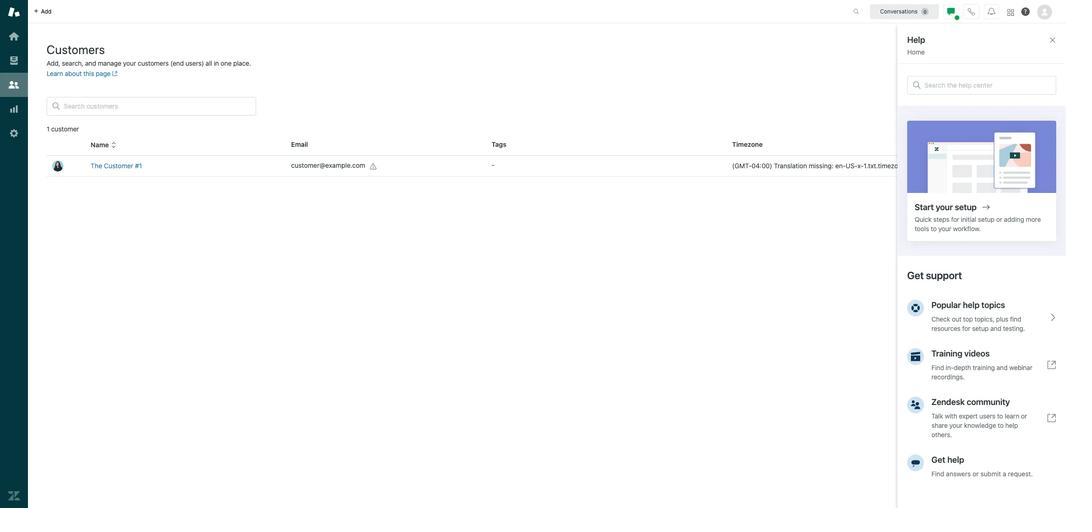 Task type: locate. For each thing, give the bounding box(es) containing it.
the customer #1
[[91, 162, 142, 170]]

#1
[[135, 162, 142, 170]]

last updated button
[[933, 141, 982, 149]]

search,
[[62, 59, 83, 67]]

timezone
[[733, 140, 763, 148]]

your
[[123, 59, 136, 67]]

add
[[41, 8, 51, 15]]

page
[[96, 69, 111, 77]]

learn about this page link
[[47, 69, 118, 77]]

all
[[206, 59, 212, 67]]

users)
[[186, 59, 204, 67]]

notifications image
[[989, 8, 996, 15]]

(gmt-04:00) translation missing: en-us-x-1.txt.timezone.america_new_york
[[733, 162, 964, 170]]

manage
[[98, 59, 121, 67]]

unverified email image
[[370, 162, 378, 170]]

1
[[47, 125, 49, 133]]

get help image
[[1022, 7, 1030, 16]]

(opens in a new tab) image
[[111, 71, 118, 77]]

name
[[91, 141, 109, 149]]

learn
[[47, 69, 63, 77]]

the
[[91, 162, 102, 170]]

one
[[221, 59, 232, 67]]

button displays agent's chat status as online. image
[[948, 8, 955, 15]]

customers image
[[8, 79, 20, 91]]

last
[[933, 141, 947, 149]]

today
[[933, 162, 951, 170]]

customers add, search, and manage your customers (end users) all in one place.
[[47, 42, 251, 67]]

customer
[[104, 162, 133, 170]]

add button
[[28, 0, 57, 23]]

reporting image
[[8, 103, 20, 115]]

this
[[83, 69, 94, 77]]

today 09:58
[[933, 162, 971, 170]]

main element
[[0, 0, 28, 508]]

us-
[[846, 162, 858, 170]]

Search customers field
[[64, 102, 250, 110]]

translation
[[774, 162, 808, 170]]

zendesk support image
[[8, 6, 20, 18]]

tags
[[492, 140, 507, 148]]

x-
[[858, 162, 864, 170]]

updated
[[948, 141, 975, 149]]

last updated
[[933, 141, 975, 149]]



Task type: vqa. For each thing, say whether or not it's contained in the screenshot.
The Idle Timeout element
no



Task type: describe. For each thing, give the bounding box(es) containing it.
zendesk image
[[8, 490, 20, 502]]

place.
[[233, 59, 251, 67]]

1 customer
[[47, 125, 79, 133]]

customers
[[47, 42, 105, 56]]

en-
[[836, 162, 846, 170]]

customer
[[51, 125, 79, 133]]

1.txt.timezone.america_new_york
[[864, 162, 964, 170]]

in
[[214, 59, 219, 67]]

get started image
[[8, 30, 20, 42]]

views image
[[8, 55, 20, 67]]

learn about this page
[[47, 69, 111, 77]]

email
[[291, 140, 308, 148]]

missing:
[[809, 162, 834, 170]]

add,
[[47, 59, 60, 67]]

customers
[[138, 59, 169, 67]]

customer@example.com
[[291, 161, 366, 169]]

04:00)
[[752, 162, 773, 170]]

about
[[65, 69, 82, 77]]

the customer #1 link
[[91, 162, 142, 170]]

name button
[[91, 141, 116, 149]]

-
[[492, 161, 495, 169]]

(gmt-
[[733, 162, 752, 170]]

conversations button
[[871, 4, 940, 19]]

09:58
[[953, 162, 971, 170]]

(end
[[171, 59, 184, 67]]

admin image
[[8, 127, 20, 139]]

zendesk products image
[[1008, 9, 1015, 16]]

and
[[85, 59, 96, 67]]

conversations
[[881, 8, 918, 15]]



